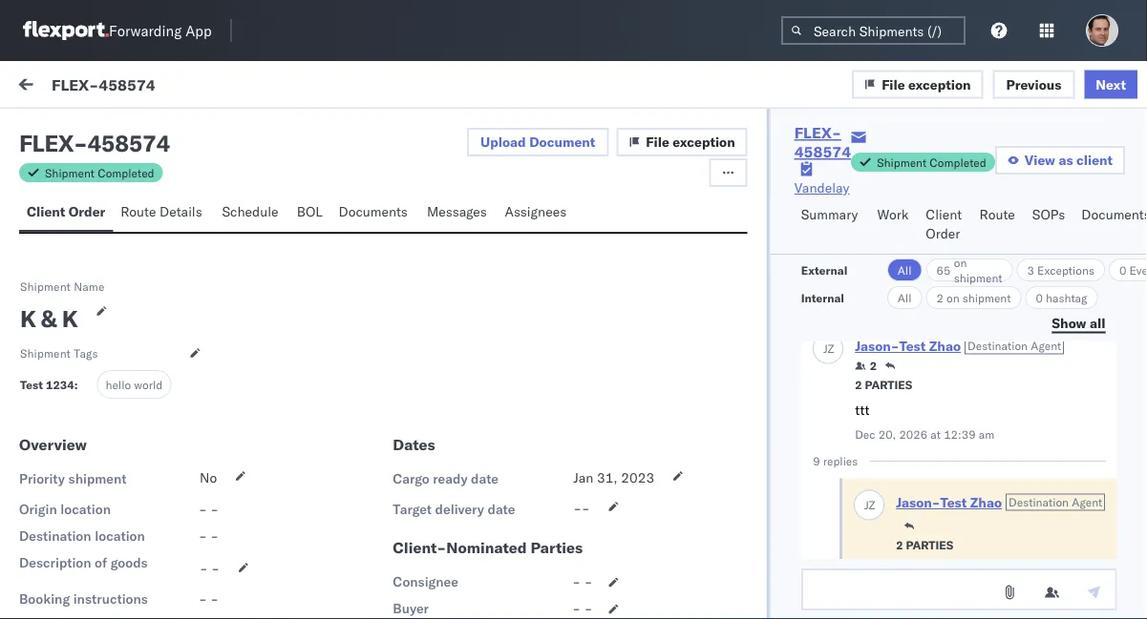 Task type: vqa. For each thing, say whether or not it's contained in the screenshot.
List
yes



Task type: locate. For each thing, give the bounding box(es) containing it.
1 horizontal spatial work
[[647, 166, 672, 180]]

0 vertical spatial work
[[55, 74, 104, 100]]

order
[[68, 203, 105, 220], [926, 225, 960, 242]]

shipment
[[877, 155, 927, 170], [45, 166, 95, 180], [20, 279, 71, 294], [20, 346, 71, 361]]

all button left 2 on shipment
[[887, 287, 922, 309]]

destination
[[967, 340, 1027, 354], [1008, 496, 1068, 510], [19, 528, 91, 545]]

1 vertical spatial zhao
[[970, 495, 1001, 512]]

ttt
[[854, 402, 869, 419]]

target
[[393, 501, 432, 518]]

flexport
[[219, 208, 262, 223]]

j x left details
[[127, 209, 137, 221]]

external for external (3)
[[31, 121, 85, 138]]

work up external (3)
[[55, 74, 104, 100]]

on right 65 at right
[[953, 255, 966, 270]]

1 vertical spatial date
[[488, 501, 515, 518]]

origin location
[[19, 501, 111, 518]]

order down flex - 458574
[[68, 203, 105, 220]]

resize handle column header for related work item/shipment
[[780, 159, 802, 447]]

client down flex
[[27, 203, 65, 220]]

j x
[[127, 209, 137, 221], [127, 381, 137, 393]]

1 horizontal spatial internal
[[801, 291, 844, 305]]

1 horizontal spatial file
[[882, 76, 905, 92]]

test up ttt dec 20, 2026 at 12:39 am
[[899, 338, 925, 355]]

all button for 2
[[887, 287, 922, 309]]

as left the read
[[1036, 78, 1050, 95]]

assignees
[[505, 203, 567, 220]]

test down 12:39
[[940, 495, 966, 512]]

Search Shipments (/) text field
[[781, 16, 966, 45]]

shipment completed up work button
[[877, 155, 986, 170]]

0 vertical spatial on
[[953, 255, 966, 270]]

1 vertical spatial 2 parties
[[896, 539, 953, 553]]

1 vertical spatial exception
[[673, 134, 735, 150]]

1 vertical spatial destination
[[1008, 496, 1068, 510]]

on down 65 at right
[[946, 291, 959, 305]]

1 all button from the top
[[887, 259, 922, 282]]

schedule button
[[214, 195, 289, 232]]

0 horizontal spatial 0
[[1036, 291, 1043, 305]]

flex-458574
[[52, 75, 155, 94]]

external down summary button
[[801, 263, 847, 277]]

1 x from the top
[[131, 209, 137, 221]]

forwarding app
[[109, 21, 212, 40]]

jason-test zhao button up 2 button
[[854, 338, 960, 355]]

message left list
[[222, 121, 275, 138]]

vandelay up 2 button
[[811, 308, 866, 325]]

order for the left client order button
[[68, 203, 105, 220]]

mark
[[855, 78, 888, 95]]

1 horizontal spatial client order
[[926, 206, 962, 242]]

0 left eve
[[1119, 263, 1126, 277]]

show all button
[[1040, 309, 1116, 338]]

messages right pm
[[427, 203, 487, 220]]

route for route details
[[121, 203, 156, 220]]

2 jie from the top
[[155, 379, 171, 395]]

0 vertical spatial test
[[899, 338, 925, 355]]

1 vertical spatial all
[[897, 263, 911, 277]]

1 vertical spatial messages
[[427, 203, 487, 220]]

jason-
[[854, 338, 899, 355], [896, 495, 940, 512]]

1 horizontal spatial test
[[899, 338, 925, 355]]

jie right the hello
[[155, 379, 171, 395]]

file down search shipments (/) text box
[[882, 76, 905, 92]]

vandelay inside button
[[811, 308, 866, 325]]

1 vertical spatial shipment
[[962, 291, 1011, 305]]

0 horizontal spatial shipment completed
[[45, 166, 154, 180]]

vandelay down 'vandelay' link
[[811, 222, 866, 239]]

external left (3)
[[31, 121, 85, 138]]

eve
[[1129, 263, 1147, 277]]

3 resize handle column header from the left
[[780, 159, 802, 447]]

file exception down search shipments (/) text box
[[882, 76, 971, 92]]

description
[[19, 555, 91, 572]]

zhao down "am"
[[970, 495, 1001, 512]]

completed down flex - 458574
[[98, 166, 154, 180]]

file exception up related work item/shipment
[[646, 134, 735, 150]]

0 vertical spatial agent
[[1030, 340, 1061, 354]]

2 vertical spatial external
[[801, 263, 847, 277]]

x left details
[[131, 209, 137, 221]]

2 all button from the top
[[887, 287, 922, 309]]

1 horizontal spatial z
[[868, 499, 875, 513]]

1 vertical spatial x
[[131, 381, 137, 393]]

1 vertical spatial order
[[926, 225, 960, 242]]

0 horizontal spatial route
[[121, 203, 156, 220]]

date right ready
[[471, 471, 499, 488]]

messages left the read
[[970, 78, 1032, 95]]

work right related
[[647, 166, 672, 180]]

--
[[573, 500, 590, 517]]

0 vertical spatial jason-test zhao destination agent
[[854, 338, 1061, 355]]

j
[[127, 209, 131, 221], [823, 342, 827, 356], [127, 381, 131, 393], [864, 499, 868, 513]]

exception right mark
[[908, 76, 971, 92]]

jason- up 2 button
[[854, 338, 899, 355]]

route left details
[[121, 203, 156, 220]]

resize handle column header
[[51, 159, 74, 447], [571, 159, 594, 447], [780, 159, 802, 447], [988, 159, 1011, 447], [1113, 159, 1136, 447]]

0 horizontal spatial file exception
[[646, 134, 735, 150]]

1 vertical spatial j z
[[864, 499, 875, 513]]

documents button up test
[[331, 195, 419, 232]]

1 vertical spatial z
[[868, 499, 875, 513]]

date for cargo ready date
[[471, 471, 499, 488]]

0 horizontal spatial client order
[[27, 203, 105, 220]]

internal down summary button
[[801, 291, 844, 305]]

1 vertical spatial flex- 458574
[[603, 222, 693, 239]]

65
[[936, 263, 950, 277]]

1 vertical spatial test
[[20, 378, 43, 393]]

1 vertical spatial jason-test zhao destination agent
[[896, 495, 1102, 512]]

1 horizontal spatial shipment completed
[[877, 155, 986, 170]]

1 vertical spatial all button
[[887, 287, 922, 309]]

documents up test
[[339, 203, 408, 220]]

jie xiong up loftus
[[155, 207, 209, 223]]

shipment down 65 on shipment
[[962, 291, 1011, 305]]

file up related work item/shipment
[[646, 134, 669, 150]]

documents button up '0 eve'
[[1074, 198, 1147, 254]]

0 vertical spatial location
[[60, 501, 111, 518]]

0 for 0 eve
[[1119, 263, 1126, 277]]

1 horizontal spatial as
[[1059, 152, 1073, 169]]

2 horizontal spatial test
[[940, 495, 966, 512]]

1 vertical spatial as
[[1059, 152, 1073, 169]]

consignee
[[393, 574, 458, 591]]

1 jie xiong from the top
[[155, 207, 209, 223]]

file exception button
[[852, 70, 983, 99], [852, 70, 983, 99], [616, 128, 747, 157], [616, 128, 747, 157]]

all left 2 on shipment
[[897, 291, 911, 305]]

0 vertical spatial order
[[68, 203, 105, 220]]

0 vertical spatial 2 parties
[[854, 379, 912, 393]]

internal left (0)
[[128, 121, 175, 138]]

of
[[95, 555, 107, 572]]

flex- for flex- 458574
[[794, 123, 841, 142]]

jason- down 2026
[[896, 495, 940, 512]]

flex-
[[52, 75, 99, 94], [794, 123, 841, 142], [603, 222, 643, 239]]

order inside "client order"
[[926, 225, 960, 242]]

0 horizontal spatial zhao
[[929, 338, 960, 355]]

message up route details
[[122, 166, 167, 180]]

0 vertical spatial file
[[882, 76, 905, 92]]

zhao for bottommost "jason-test zhao" button
[[970, 495, 1001, 512]]

as
[[1036, 78, 1050, 95], [1059, 152, 1073, 169]]

date up client-nominated parties
[[488, 501, 515, 518]]

shipment up test 1234 :
[[20, 346, 71, 361]]

jie xiong right the hello
[[155, 379, 209, 395]]

work right summary button
[[877, 206, 909, 223]]

client order
[[27, 203, 105, 220], [926, 206, 962, 242]]

k
[[20, 305, 36, 333], [62, 305, 78, 333]]

None checkbox
[[31, 221, 50, 240], [31, 307, 50, 326], [31, 393, 50, 412], [31, 221, 50, 240], [31, 307, 50, 326], [31, 393, 50, 412]]

0 vertical spatial work
[[185, 78, 217, 95]]

internal inside button
[[128, 121, 175, 138]]

replies
[[822, 455, 857, 469]]

2 horizontal spatial external
[[912, 78, 966, 95]]

shipment completed down flex - 458574
[[45, 166, 154, 180]]

2 parties button for topmost "jason-test zhao" button
[[854, 377, 912, 393]]

test 1234 :
[[20, 378, 78, 393]]

client order button up 65 at right
[[918, 198, 972, 254]]

jason-test zhao destination agent down "am"
[[896, 495, 1102, 512]]

0 vertical spatial flex- 458574
[[794, 123, 851, 161]]

next button
[[1084, 70, 1137, 99]]

jason-test zhao button down 12:39
[[896, 495, 1001, 512]]

0 vertical spatial as
[[1036, 78, 1050, 95]]

0 vertical spatial file exception
[[882, 76, 971, 92]]

0 vertical spatial jie
[[155, 207, 171, 223]]

shipment up 2 on shipment
[[953, 271, 1002, 285]]

assignees button
[[497, 195, 578, 232]]

location up destination location
[[60, 501, 111, 518]]

client
[[1076, 152, 1113, 169]]

bol
[[297, 203, 323, 220]]

j x for loftus
[[127, 209, 137, 221]]

shipment inside 65 on shipment
[[953, 271, 1002, 285]]

0 horizontal spatial flex- 458574
[[603, 222, 693, 239]]

item/shipment
[[675, 166, 753, 180]]

summary
[[801, 206, 858, 223]]

1 vertical spatial jie
[[155, 379, 171, 395]]

1 vertical spatial 2 parties button
[[896, 537, 953, 554]]

route inside route button
[[980, 206, 1015, 223]]

1 horizontal spatial external
[[801, 263, 847, 277]]

booking instructions
[[19, 591, 148, 608]]

client order up 65 at right
[[926, 206, 962, 242]]

client order button
[[19, 195, 113, 232], [918, 198, 972, 254]]

2 j x from the top
[[127, 381, 137, 393]]

message inside button
[[222, 121, 275, 138]]

my
[[19, 74, 49, 100]]

flex- right my at the left of the page
[[52, 75, 99, 94]]

jie left the "flexport"
[[155, 207, 171, 223]]

x for loftus
[[131, 209, 137, 221]]

order for rightmost client order button
[[926, 225, 960, 242]]

forwarding app link
[[23, 21, 212, 40]]

external inside button
[[31, 121, 85, 138]]

0 horizontal spatial j z
[[823, 342, 834, 356]]

- -
[[199, 501, 219, 518], [199, 528, 219, 545], [200, 561, 220, 577], [572, 574, 592, 591], [199, 591, 219, 608], [572, 601, 592, 617]]

all
[[891, 78, 909, 95], [897, 263, 911, 277], [897, 291, 911, 305]]

0 vertical spatial external
[[912, 78, 966, 95]]

2 jie xiong from the top
[[155, 379, 209, 395]]

documents button
[[331, 195, 419, 232], [1074, 198, 1147, 254]]

k right &
[[62, 305, 78, 333]]

0 horizontal spatial documents button
[[331, 195, 419, 232]]

location up goods
[[95, 528, 145, 545]]

0 vertical spatial 2 parties button
[[854, 377, 912, 393]]

date for target delivery date
[[488, 501, 515, 518]]

2 vertical spatial test
[[940, 495, 966, 512]]

parties for topmost "jason-test zhao" button
[[864, 379, 912, 393]]

1 horizontal spatial order
[[926, 225, 960, 242]]

client order button down flex
[[19, 195, 113, 232]]

1 vertical spatial internal
[[801, 291, 844, 305]]

app
[[185, 21, 212, 40]]

flex- up 'vandelay' link
[[794, 123, 841, 142]]

documents down client
[[1081, 206, 1147, 223]]

0 vertical spatial destination
[[967, 340, 1027, 354]]

j x right :
[[127, 381, 137, 393]]

0 vertical spatial message
[[222, 121, 275, 138]]

shipment up &
[[20, 279, 71, 294]]

route left 'sops'
[[980, 206, 1015, 223]]

flex- for flex-458574
[[52, 75, 99, 94]]

test
[[899, 338, 925, 355], [20, 378, 43, 393], [940, 495, 966, 512]]

overview
[[19, 436, 87, 455]]

1 vertical spatial on
[[946, 291, 959, 305]]

hello world
[[105, 378, 163, 392]]

all left 65 at right
[[897, 263, 911, 277]]

vandelay up summary
[[794, 180, 849, 196]]

vandelay
[[794, 180, 849, 196], [811, 222, 866, 239], [811, 308, 866, 325], [811, 394, 866, 411]]

upload document
[[480, 134, 595, 150]]

jie xiong for xiong
[[155, 379, 209, 395]]

0 horizontal spatial exception
[[673, 134, 735, 150]]

0 vertical spatial zhao
[[929, 338, 960, 355]]

zhao
[[929, 338, 960, 355], [970, 495, 1001, 512]]

all button for 65
[[887, 259, 922, 282]]

as right view
[[1059, 152, 1073, 169]]

2 x from the top
[[131, 381, 137, 393]]

1 j x from the top
[[127, 209, 137, 221]]

2 parties button
[[854, 377, 912, 393], [896, 537, 953, 554]]

on inside 65 on shipment
[[953, 255, 966, 270]]

at
[[930, 428, 940, 443]]

1 horizontal spatial flex-
[[603, 222, 643, 239]]

2 vertical spatial all
[[897, 291, 911, 305]]

resize handle column header for actions
[[1113, 159, 1136, 447]]

shipment up origin location
[[68, 471, 126, 488]]

route details
[[121, 203, 202, 220]]

0 left hashtag
[[1036, 291, 1043, 305]]

65 on shipment
[[936, 255, 1002, 285]]

flex- 458574 up 'vandelay' link
[[794, 123, 851, 161]]

0 vertical spatial internal
[[128, 121, 175, 138]]

5 resize handle column header from the left
[[1113, 159, 1136, 447]]

work for related
[[647, 166, 672, 180]]

flex- 458574 down related
[[603, 222, 693, 239]]

1 vertical spatial parties
[[905, 539, 953, 553]]

0 horizontal spatial completed
[[98, 166, 154, 180]]

external right mark
[[912, 78, 966, 95]]

route inside route details button
[[121, 203, 156, 220]]

date
[[471, 471, 499, 488], [488, 501, 515, 518]]

x right :
[[131, 381, 137, 393]]

client down flex- 458574 link
[[812, 166, 843, 180]]

client order down flex
[[27, 203, 105, 220]]

jie for loftus
[[155, 207, 171, 223]]

0 vertical spatial z
[[827, 342, 834, 356]]

work right import
[[185, 78, 217, 95]]

test left 1234
[[20, 378, 43, 393]]

k & k
[[20, 305, 78, 333]]

destination for bottommost "jason-test zhao" button
[[1008, 496, 1068, 510]]

k left &
[[20, 305, 36, 333]]

priority shipment
[[19, 471, 126, 488]]

all button left 65 at right
[[887, 259, 922, 282]]

jie for xiong
[[155, 379, 171, 395]]

instructions
[[73, 591, 148, 608]]

xiong test
[[275, 240, 346, 256]]

2 vertical spatial shipment
[[68, 471, 126, 488]]

all right mark
[[891, 78, 909, 95]]

world
[[134, 378, 163, 392]]

jason-test zhao destination agent down 2 on shipment
[[854, 338, 1061, 355]]

message for message
[[122, 166, 167, 180]]

exception up item/shipment
[[673, 134, 735, 150]]

1 vertical spatial flex-
[[794, 123, 841, 142]]

flex- down related
[[603, 222, 643, 239]]

None checkbox
[[31, 163, 50, 182]]

client right work button
[[926, 206, 962, 223]]

bol button
[[289, 195, 331, 232]]

0 vertical spatial shipment
[[953, 271, 1002, 285]]

external for external
[[801, 263, 847, 277]]

jan
[[573, 470, 593, 487]]

vandelay link
[[794, 179, 849, 198]]

order up 65 at right
[[926, 225, 960, 242]]

pdt
[[423, 207, 447, 223]]

0 horizontal spatial as
[[1036, 78, 1050, 95]]

1 jie from the top
[[155, 207, 171, 223]]

None text field
[[801, 569, 1116, 611]]

booking
[[19, 591, 70, 608]]

1 horizontal spatial documents button
[[1074, 198, 1147, 254]]

0 vertical spatial 0
[[1119, 263, 1126, 277]]

458574
[[99, 75, 155, 94], [87, 129, 170, 158], [794, 142, 851, 161], [643, 222, 693, 239]]

2023
[[621, 470, 654, 487]]

zhao down 2 on shipment
[[929, 338, 960, 355]]

0 vertical spatial date
[[471, 471, 499, 488]]

0 for 0 hashtag
[[1036, 291, 1043, 305]]

1 horizontal spatial messages
[[970, 78, 1032, 95]]

1 horizontal spatial message
[[222, 121, 275, 138]]

&
[[41, 305, 57, 333]]

0 horizontal spatial messages
[[427, 203, 487, 220]]

parties
[[531, 539, 583, 558]]

on
[[953, 255, 966, 270], [946, 291, 959, 305]]

flex- inside flex- 458574 link
[[794, 123, 841, 142]]

completed up route button on the right top of the page
[[930, 155, 986, 170]]

2 resize handle column header from the left
[[571, 159, 594, 447]]

upload
[[480, 134, 526, 150]]

xiong down the world
[[154, 412, 191, 428]]

x
[[131, 209, 137, 221], [131, 381, 137, 393]]

1 horizontal spatial exception
[[908, 76, 971, 92]]

0 horizontal spatial internal
[[128, 121, 175, 138]]

ready
[[433, 471, 468, 488]]

1 horizontal spatial work
[[877, 206, 909, 223]]

0 vertical spatial all button
[[887, 259, 922, 282]]

vandelay up dec
[[811, 394, 866, 411]]

shipment name
[[20, 279, 105, 294]]

4 resize handle column header from the left
[[988, 159, 1011, 447]]

exception
[[908, 76, 971, 92], [673, 134, 735, 150]]

0 horizontal spatial k
[[20, 305, 36, 333]]

1 vertical spatial external
[[31, 121, 85, 138]]

2 k from the left
[[62, 305, 78, 333]]



Task type: describe. For each thing, give the bounding box(es) containing it.
related
[[604, 166, 644, 180]]

ttt dec 20, 2026 at 12:39 am
[[854, 402, 994, 443]]

goods
[[110, 555, 148, 572]]

2 inside button
[[869, 360, 876, 374]]

messages inside button
[[427, 203, 487, 220]]

0 horizontal spatial documents
[[339, 203, 408, 220]]

description of goods
[[19, 555, 148, 572]]

x for xiong
[[131, 381, 137, 393]]

1 vertical spatial jason-test zhao button
[[896, 495, 1001, 512]]

1 horizontal spatial file exception
[[882, 76, 971, 92]]

shipment up work button
[[877, 155, 927, 170]]

loftus
[[194, 240, 235, 256]]

12:39
[[943, 428, 975, 443]]

1 horizontal spatial client
[[812, 166, 843, 180]]

3 exceptions
[[1027, 263, 1094, 277]]

2023,
[[326, 207, 363, 223]]

test for topmost "jason-test zhao" button
[[899, 338, 925, 355]]

jan 31, 2023
[[573, 470, 654, 487]]

route details button
[[113, 195, 214, 232]]

shipment down flex
[[45, 166, 95, 180]]

mark all external messages as read
[[855, 78, 1086, 95]]

0 horizontal spatial test
[[20, 378, 43, 393]]

2 vertical spatial destination
[[19, 528, 91, 545]]

1 k from the left
[[20, 305, 36, 333]]

sops
[[1032, 206, 1065, 223]]

2026
[[899, 428, 927, 443]]

2 parties for bottommost "jason-test zhao" button
[[896, 539, 953, 553]]

(0)
[[178, 121, 203, 138]]

on for 2
[[946, 291, 959, 305]]

1234
[[46, 378, 74, 393]]

1 vertical spatial work
[[877, 206, 909, 223]]

1 horizontal spatial flex- 458574
[[794, 123, 851, 161]]

1 resize handle column header from the left
[[51, 159, 74, 447]]

destination for topmost "jason-test zhao" button
[[967, 340, 1027, 354]]

details
[[160, 203, 202, 220]]

2 button
[[854, 359, 876, 374]]

hashtag
[[1046, 291, 1087, 305]]

import work
[[142, 78, 217, 95]]

external (3)
[[31, 121, 113, 138]]

jason- for bottommost "jason-test zhao" button
[[896, 495, 940, 512]]

next
[[1096, 76, 1126, 92]]

previous button
[[993, 70, 1075, 99]]

27,
[[302, 207, 323, 223]]

hello
[[105, 378, 131, 392]]

show
[[1051, 315, 1086, 331]]

target delivery date
[[393, 501, 515, 518]]

(3)
[[88, 121, 113, 138]]

resize handle column header for client
[[988, 159, 1011, 447]]

my work
[[19, 74, 104, 100]]

1 horizontal spatial completed
[[930, 155, 986, 170]]

message list button
[[214, 113, 312, 150]]

all for 65 on shipment
[[897, 263, 911, 277]]

jie xiong for loftus
[[155, 207, 209, 223]]

0 vertical spatial exception
[[908, 76, 971, 92]]

on for 65
[[953, 255, 966, 270]]

2 horizontal spatial client
[[926, 206, 962, 223]]

work button
[[869, 198, 918, 254]]

2 parties button for bottommost "jason-test zhao" button
[[896, 537, 953, 554]]

view
[[1025, 152, 1055, 169]]

delivery
[[435, 501, 484, 518]]

20,
[[878, 428, 896, 443]]

2 parties for topmost "jason-test zhao" button
[[854, 379, 912, 393]]

1 horizontal spatial agent
[[1071, 496, 1102, 510]]

nominated
[[446, 539, 527, 558]]

xiong up loftus
[[175, 207, 209, 223]]

pm
[[399, 207, 419, 223]]

0 horizontal spatial agent
[[1030, 340, 1061, 354]]

all
[[1089, 315, 1105, 331]]

destination location
[[19, 528, 145, 545]]

parties for bottommost "jason-test zhao" button
[[905, 539, 953, 553]]

location for origin location
[[60, 501, 111, 518]]

jason- for topmost "jason-test zhao" button
[[854, 338, 899, 355]]

0 horizontal spatial client order button
[[19, 195, 113, 232]]

internal (0) button
[[120, 113, 214, 150]]

0 vertical spatial jason-test zhao button
[[854, 338, 960, 355]]

1 horizontal spatial documents
[[1081, 206, 1147, 223]]

0 vertical spatial j z
[[823, 342, 834, 356]]

tags
[[74, 346, 98, 361]]

as inside the view as client button
[[1059, 152, 1073, 169]]

shipment tags
[[20, 346, 98, 361]]

shipment for 65 on shipment
[[953, 271, 1002, 285]]

previous
[[1006, 76, 1061, 92]]

document
[[529, 134, 595, 150]]

exceptions
[[1037, 263, 1094, 277]]

message for message list
[[222, 121, 275, 138]]

1 horizontal spatial j z
[[864, 499, 875, 513]]

internal for internal
[[801, 291, 844, 305]]

xiong down oct
[[275, 240, 312, 256]]

0 vertical spatial messages
[[970, 78, 1032, 95]]

1 vertical spatial file
[[646, 134, 669, 150]]

shipment for 2 on shipment
[[962, 291, 1011, 305]]

0 hashtag
[[1036, 291, 1087, 305]]

flex- 458574 link
[[794, 123, 851, 161]]

summary button
[[793, 198, 869, 254]]

external (3) button
[[23, 113, 120, 150]]

0 vertical spatial all
[[891, 78, 909, 95]]

view as client
[[1025, 152, 1113, 169]]

oct 27, 2023, 1:02 pm pdt
[[277, 207, 447, 223]]

internal (0)
[[128, 121, 203, 138]]

buyer
[[393, 601, 429, 617]]

internal for internal (0)
[[128, 121, 175, 138]]

9 replies
[[812, 455, 857, 469]]

vandelay button
[[11, 274, 1147, 360]]

related work item/shipment
[[604, 166, 753, 180]]

client-
[[393, 539, 446, 558]]

xiong right the world
[[175, 379, 209, 395]]

test
[[321, 240, 346, 256]]

31,
[[597, 470, 618, 487]]

2 vertical spatial flex-
[[603, 222, 643, 239]]

3
[[1027, 263, 1034, 277]]

zhao for topmost "jason-test zhao" button
[[929, 338, 960, 355]]

0 horizontal spatial z
[[827, 342, 834, 356]]

cargo
[[393, 471, 430, 488]]

list
[[279, 121, 301, 138]]

work for my
[[55, 74, 104, 100]]

view as client button
[[995, 146, 1125, 175]]

test for bottommost "jason-test zhao" button
[[940, 495, 966, 512]]

flexport. image
[[23, 21, 109, 40]]

location for destination location
[[95, 528, 145, 545]]

route for route
[[980, 206, 1015, 223]]

origin
[[19, 501, 57, 518]]

2 on shipment
[[936, 291, 1011, 305]]

all for 2 on shipment
[[897, 291, 911, 305]]

read
[[1054, 78, 1086, 95]]

actions
[[1020, 166, 1060, 180]]

show all
[[1051, 315, 1105, 331]]

forwarding
[[109, 21, 182, 40]]

flex - 458574
[[19, 129, 170, 158]]

1 horizontal spatial client order button
[[918, 198, 972, 254]]

resize handle column header for message
[[571, 159, 594, 447]]

0 horizontal spatial client
[[27, 203, 65, 220]]

oct
[[277, 207, 298, 223]]

0 horizontal spatial work
[[185, 78, 217, 95]]

messages button
[[419, 195, 497, 232]]

j x for xiong
[[127, 381, 137, 393]]

client-nominated parties
[[393, 539, 583, 558]]



